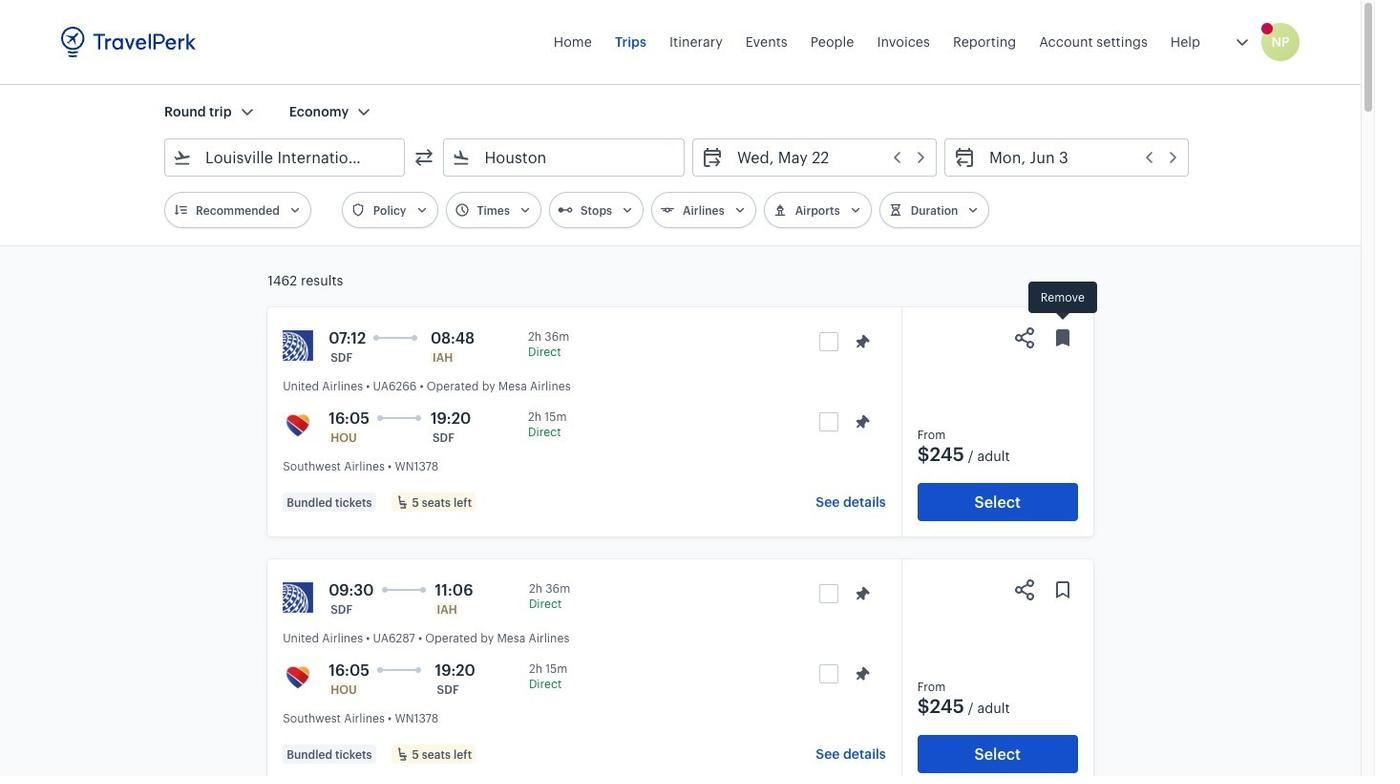 Task type: describe. For each thing, give the bounding box(es) containing it.
Return field
[[976, 142, 1181, 173]]

From search field
[[192, 142, 380, 173]]

southwest airlines image
[[283, 411, 314, 441]]

united airlines image
[[283, 583, 314, 613]]

Depart field
[[724, 142, 929, 173]]



Task type: locate. For each thing, give the bounding box(es) containing it.
southwest airlines image
[[283, 663, 314, 694]]

united airlines image
[[283, 331, 314, 361]]

tooltip
[[1029, 282, 1097, 323]]

To search field
[[471, 142, 659, 173]]



Task type: vqa. For each thing, say whether or not it's contained in the screenshot.
topmost United Airlines Image
yes



